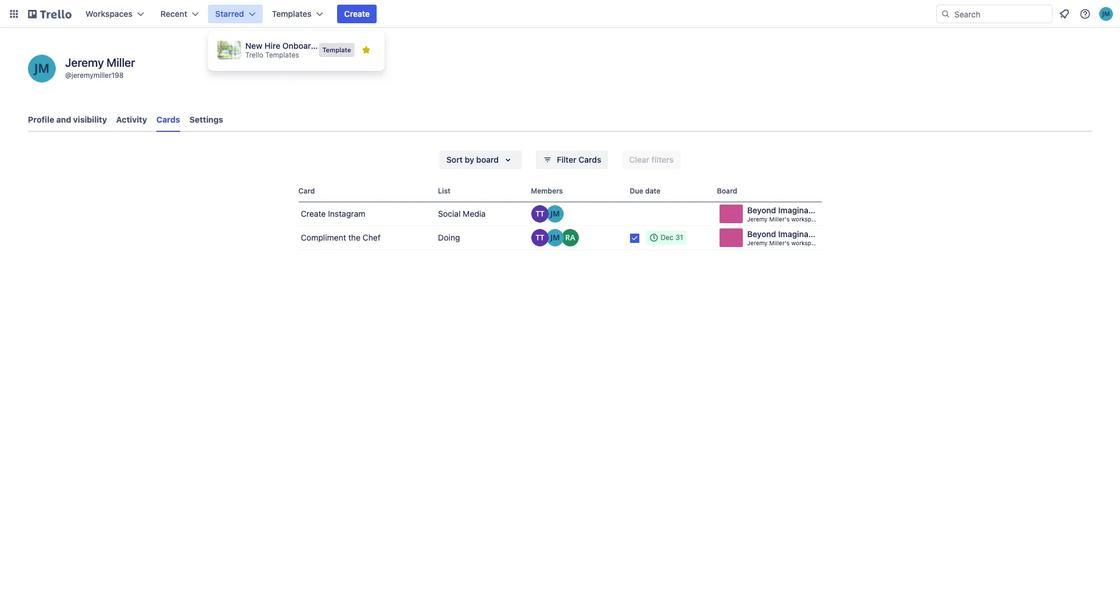 Task type: describe. For each thing, give the bounding box(es) containing it.
profile and visibility link
[[28, 109, 107, 130]]

trello
[[245, 51, 263, 59]]

0 horizontal spatial cards
[[156, 115, 180, 124]]

card
[[298, 187, 315, 195]]

profile and visibility
[[28, 115, 107, 124]]

open information menu image
[[1079, 8, 1091, 20]]

new
[[245, 41, 262, 51]]

profile
[[28, 115, 54, 124]]

filters
[[652, 155, 674, 164]]

by
[[465, 155, 474, 164]]

filter cards button
[[536, 151, 608, 169]]

2 beyond imagination jeremy miller's workspace from the top
[[747, 229, 823, 246]]

date
[[645, 187, 660, 195]]

recent button
[[153, 5, 206, 23]]

settings
[[189, 115, 223, 124]]

starred button
[[208, 5, 263, 23]]

templates inside new hire onboarding trello templates
[[265, 51, 299, 59]]

hire
[[264, 41, 280, 51]]

filter cards
[[557, 155, 601, 164]]

the
[[348, 232, 360, 242]]

create instagram link
[[298, 202, 433, 226]]

Search field
[[950, 5, 1052, 23]]

create for create
[[344, 9, 370, 19]]

1 horizontal spatial jeremy miller (jeremymiller198) image
[[546, 205, 564, 223]]

2 workspace from the top
[[791, 239, 821, 246]]

compliment the chef link
[[298, 226, 433, 249]]

social media
[[438, 209, 486, 219]]

settings link
[[189, 109, 223, 130]]

@
[[65, 71, 72, 80]]

social
[[438, 209, 461, 219]]

due date
[[630, 187, 660, 195]]

1 vertical spatial jeremy
[[747, 216, 768, 223]]

search image
[[941, 9, 950, 19]]

dec
[[661, 233, 674, 242]]

instagram
[[328, 209, 365, 219]]

1 imagination from the top
[[778, 205, 823, 215]]

back to home image
[[28, 5, 71, 23]]

sort by board
[[446, 155, 499, 164]]

create button
[[337, 5, 377, 23]]

recent
[[160, 9, 187, 19]]

terry turtle (terryturtle) image for social media
[[531, 205, 548, 223]]

workspaces button
[[78, 5, 151, 23]]

0 notifications image
[[1057, 7, 1071, 21]]

create instagram
[[301, 209, 365, 219]]

0 horizontal spatial jeremy miller (jeremymiller198) image
[[28, 55, 56, 83]]

clear
[[629, 155, 649, 164]]

sort
[[446, 155, 463, 164]]



Task type: locate. For each thing, give the bounding box(es) containing it.
1 vertical spatial beyond imagination jeremy miller's workspace
[[747, 229, 823, 246]]

1 horizontal spatial create
[[344, 9, 370, 19]]

0 vertical spatial jeremy miller (jeremymiller198) image
[[1099, 7, 1113, 21]]

miller's
[[769, 216, 790, 223], [769, 239, 790, 246]]

1 vertical spatial jeremy miller (jeremymiller198) image
[[546, 205, 564, 223]]

1 vertical spatial beyond
[[747, 229, 776, 239]]

jeremy
[[65, 56, 104, 69], [747, 216, 768, 223], [747, 239, 768, 246]]

media
[[463, 209, 486, 219]]

visibility
[[73, 115, 107, 124]]

0 vertical spatial terry turtle (terryturtle) image
[[531, 205, 548, 223]]

templates inside popup button
[[272, 9, 312, 19]]

jeremy miller @ jeremymiller198
[[65, 56, 135, 80]]

1 vertical spatial imagination
[[778, 229, 823, 239]]

0 vertical spatial miller's
[[769, 216, 790, 223]]

1 horizontal spatial jeremy miller (jeremymiller198) image
[[1099, 7, 1113, 21]]

0 vertical spatial workspace
[[791, 216, 821, 223]]

dec 31
[[661, 233, 683, 242]]

0 vertical spatial beyond
[[747, 205, 776, 215]]

0 vertical spatial jeremy miller (jeremymiller198) image
[[28, 55, 56, 83]]

0 vertical spatial jeremy
[[65, 56, 104, 69]]

template
[[322, 46, 351, 53]]

terry turtle (terryturtle) image down members
[[531, 205, 548, 223]]

cards right activity
[[156, 115, 180, 124]]

clear filters
[[629, 155, 674, 164]]

members
[[531, 187, 563, 195]]

0 vertical spatial imagination
[[778, 205, 823, 215]]

switch to… image
[[8, 8, 20, 20]]

cards link
[[156, 109, 180, 132]]

templates right trello
[[265, 51, 299, 59]]

create inside button
[[344, 9, 370, 19]]

onboarding
[[282, 41, 328, 51]]

starred icon image
[[362, 45, 371, 55]]

board
[[717, 187, 737, 195]]

jeremy miller (jeremymiller198) image down members
[[546, 229, 564, 246]]

0 vertical spatial cards
[[156, 115, 180, 124]]

workspaces
[[85, 9, 133, 19]]

1 beyond imagination jeremy miller's workspace from the top
[[747, 205, 823, 223]]

1 workspace from the top
[[791, 216, 821, 223]]

workspace
[[791, 216, 821, 223], [791, 239, 821, 246]]

1 vertical spatial workspace
[[791, 239, 821, 246]]

activity
[[116, 115, 147, 124]]

2 beyond from the top
[[747, 229, 776, 239]]

jeremymiller198
[[72, 71, 124, 80]]

1 vertical spatial terry turtle (terryturtle) image
[[531, 229, 548, 246]]

templates up onboarding
[[272, 9, 312, 19]]

31
[[675, 233, 683, 242]]

compliment the chef
[[301, 232, 380, 242]]

imagination
[[778, 205, 823, 215], [778, 229, 823, 239]]

cards inside button
[[579, 155, 601, 164]]

cards
[[156, 115, 180, 124], [579, 155, 601, 164]]

filter
[[557, 155, 576, 164]]

terry turtle (terryturtle) image
[[531, 205, 548, 223], [531, 229, 548, 246]]

terry turtle (terryturtle) image for doing
[[531, 229, 548, 246]]

templates
[[272, 9, 312, 19], [265, 51, 299, 59]]

1 beyond from the top
[[747, 205, 776, 215]]

compliment
[[301, 232, 346, 242]]

terry turtle (terryturtle) image left ruby anderson (rubyanderson7) image
[[531, 229, 548, 246]]

create up starred icon
[[344, 9, 370, 19]]

1 vertical spatial miller's
[[769, 239, 790, 246]]

doing
[[438, 232, 460, 242]]

starred
[[215, 9, 244, 19]]

0 vertical spatial create
[[344, 9, 370, 19]]

1 horizontal spatial cards
[[579, 155, 601, 164]]

beyond imagination jeremy miller's workspace
[[747, 205, 823, 223], [747, 229, 823, 246]]

activity link
[[116, 109, 147, 130]]

beyond
[[747, 205, 776, 215], [747, 229, 776, 239]]

0 vertical spatial templates
[[272, 9, 312, 19]]

jeremy miller (jeremymiller198) image
[[1099, 7, 1113, 21], [546, 229, 564, 246]]

1 vertical spatial cards
[[579, 155, 601, 164]]

create
[[344, 9, 370, 19], [301, 209, 326, 219]]

chef
[[363, 232, 380, 242]]

2 miller's from the top
[[769, 239, 790, 246]]

miller
[[107, 56, 135, 69]]

0 horizontal spatial jeremy miller (jeremymiller198) image
[[546, 229, 564, 246]]

jeremy inside "jeremy miller @ jeremymiller198"
[[65, 56, 104, 69]]

create for create instagram
[[301, 209, 326, 219]]

ruby anderson (rubyanderson7) image
[[561, 229, 579, 246]]

2 terry turtle (terryturtle) image from the top
[[531, 229, 548, 246]]

jeremy miller (jeremymiller198) image left @ in the top of the page
[[28, 55, 56, 83]]

board
[[476, 155, 499, 164]]

and
[[56, 115, 71, 124]]

0 vertical spatial beyond imagination jeremy miller's workspace
[[747, 205, 823, 223]]

1 vertical spatial create
[[301, 209, 326, 219]]

1 terry turtle (terryturtle) image from the top
[[531, 205, 548, 223]]

jeremy miller (jeremymiller198) image down members
[[546, 205, 564, 223]]

jeremy miller (jeremymiller198) image right "open information menu" image
[[1099, 7, 1113, 21]]

create down the 'card'
[[301, 209, 326, 219]]

jeremy miller (jeremymiller198) image
[[28, 55, 56, 83], [546, 205, 564, 223]]

2 imagination from the top
[[778, 229, 823, 239]]

primary element
[[0, 0, 1120, 28]]

2 vertical spatial jeremy
[[747, 239, 768, 246]]

due
[[630, 187, 643, 195]]

sort by board button
[[439, 151, 522, 169]]

1 vertical spatial jeremy miller (jeremymiller198) image
[[546, 229, 564, 246]]

templates button
[[265, 5, 330, 23]]

1 vertical spatial templates
[[265, 51, 299, 59]]

0 horizontal spatial create
[[301, 209, 326, 219]]

cards right the "filter"
[[579, 155, 601, 164]]

new hire onboarding trello templates
[[245, 41, 328, 59]]

1 miller's from the top
[[769, 216, 790, 223]]

list
[[438, 187, 451, 195]]

clear filters button
[[622, 151, 681, 169]]



Task type: vqa. For each thing, say whether or not it's contained in the screenshot.
filter by name text box
no



